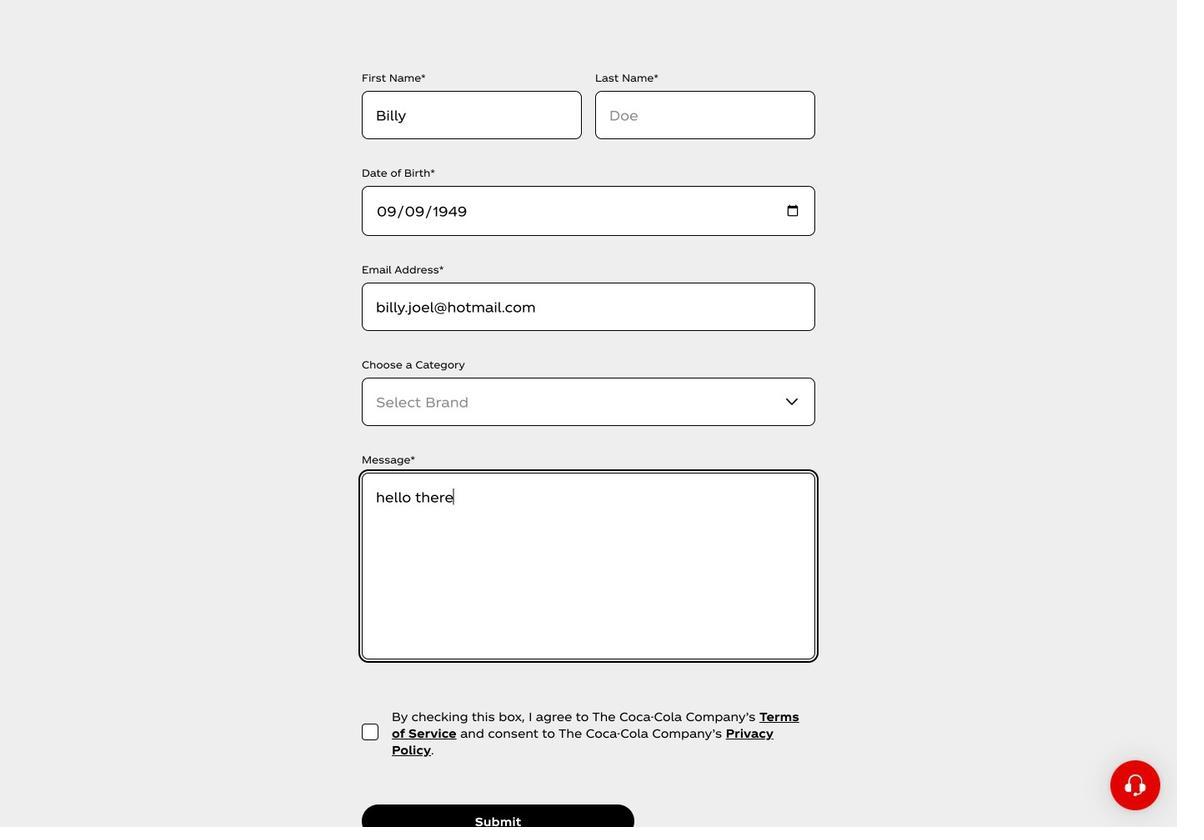 Task type: describe. For each thing, give the bounding box(es) containing it.
 By checking this box, I agree to The Coca-Cola Company's Terms of Service and consent to The Coca-Cola Company's Privacy Policy. checkbox
[[362, 724, 379, 741]]

Message* text field
[[362, 473, 816, 660]]

Email Address* email field
[[362, 283, 816, 331]]

Date of Birth*   Please Enter date in mm/dd/yyyy format only
 date field
[[362, 186, 816, 236]]



Task type: locate. For each thing, give the bounding box(es) containing it.
live chat element
[[1111, 761, 1161, 811]]

Last Name* text field
[[595, 91, 816, 139]]

First Name* text field
[[362, 91, 582, 139]]



Task type: vqa. For each thing, say whether or not it's contained in the screenshot.
Coca Cola Company Logo
no



